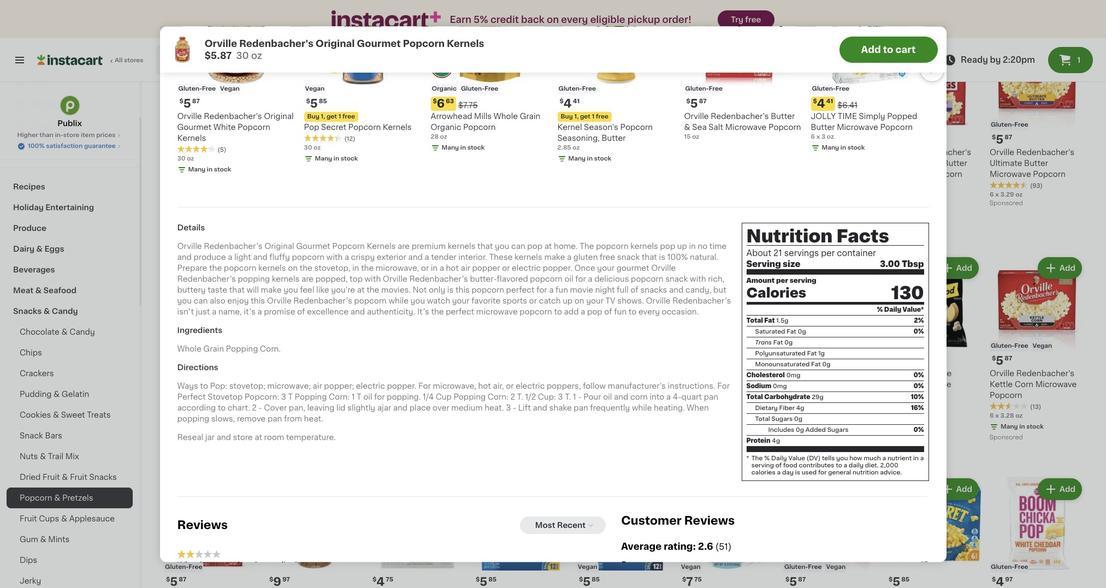 Task type: vqa. For each thing, say whether or not it's contained in the screenshot.
$ 5 87 corresponding to Orville Redenbacher's Butter & Sea Salt Microwave Popcorn
yes



Task type: describe. For each thing, give the bounding box(es) containing it.
16
[[577, 402, 584, 408]]

satisfaction
[[46, 143, 83, 149]]

movie inside $ 5 orville redenbacher's movie theater butter microwave popcorn
[[887, 160, 910, 167]]

items up premium
[[430, 207, 453, 215]]

all
[[115, 57, 123, 63]]

2 vertical spatial total
[[755, 417, 770, 423]]

or inside ways to pop: stovetop; microwave; air popper; electric popper. for microwave, hot air, or electric poppers, follow manufacturer's instructions. for perfect stovetop popcorn: 3 t popping corn: 1 t oil for popping. 1/4 cup popping corn: 2 t. 1/2 cup: 3 t. 1 - pour oil and corn into a 4-quart pan according to chart. 2 - cover pan, leaving lid slightly ajar and place over medium heat. 3 - lift and shake pan frequently while heating. when popping slows, remove pan from heat.
[[506, 383, 514, 391]]

a right the add
[[581, 309, 585, 316]]

redenbacher's for orville redenbacher's original gourmet popcorn kernels $5.87 30 oz
[[239, 39, 314, 48]]

$ inside $ 7 75
[[682, 577, 686, 583]]

microwave inside pop secret movie theater butter microwave popcorn
[[784, 403, 825, 410]]

0 vertical spatial organic
[[432, 86, 457, 92]]

30 down the ajar
[[370, 413, 379, 419]]

see eligible items up premium
[[383, 207, 453, 215]]

87 for orville redenbacher's butter & sea salt microwave popcorn
[[699, 98, 707, 104]]

many in stock down jolly time simply popped butter microwave popcorn 6 x 3 oz on the top right of the page
[[822, 145, 865, 151]]

you inside * the % daily value (dv) tells you how much a nutrient in a serving of food contributes to a daily diet. 2,000 calories a day is used for general nutrition advice.
[[837, 456, 848, 462]]

only
[[429, 287, 445, 294]]

place
[[410, 405, 431, 412]]

gourmet inside orville redenbacher's original gourmet popcorn kernels
[[402, 381, 436, 388]]

75 inside 4 75
[[179, 134, 187, 140]]

credit
[[491, 15, 519, 24]]

back
[[521, 15, 545, 24]]

a left 'light'
[[228, 254, 232, 262]]

fat left 1g
[[807, 351, 817, 357]]

2 horizontal spatial fruit
[[70, 474, 87, 481]]

redenbacher's for orville redenbacher's original gourmet white popcorn kernels
[[204, 113, 262, 120]]

white inside orville redenbacher's original gourmet white popcorn kernels
[[213, 124, 236, 131]]

per for container
[[821, 249, 835, 257]]

pop secret movie theater butter popcorn
[[577, 160, 667, 178]]

oz inside orville redenbacher's original gourmet popcorn kernels $5.87 30 oz
[[251, 51, 262, 60]]

a right nutrient
[[921, 456, 924, 462]]

simply
[[859, 113, 885, 120]]

2 corn: from the left
[[488, 394, 509, 401]]

30 oz for 5
[[177, 156, 194, 162]]

41 for jolly
[[827, 98, 833, 104]]

1 horizontal spatial fruit
[[43, 474, 60, 481]]

fruit cups & applesauce link
[[7, 509, 133, 529]]

electric up 1/2
[[516, 383, 545, 391]]

amount
[[747, 278, 775, 284]]

1 horizontal spatial is
[[659, 254, 666, 262]]

& for meat & seafood
[[35, 287, 42, 295]]

0 vertical spatial pan
[[704, 394, 719, 401]]

see down from
[[280, 441, 295, 449]]

while inside ways to pop: stovetop; microwave; air popper; electric popper. for microwave, hot air, or electric poppers, follow manufacturer's instructions. for perfect stovetop popcorn: 3 t popping corn: 1 t oil for popping. 1/4 cup popping corn: 2 t. 1/2 cup: 3 t. 1 - pour oil and corn into a 4-quart pan according to chart. 2 - cover pan, leaving lid slightly ajar and place over medium heat. 3 - lift and shake pan frequently while heating. when popping slows, remove pan from heat.
[[632, 405, 652, 412]]

every inside orville redenbacher's original gourmet popcorn kernels are premium kernels that you can pop at home. the popcorn kernels pop up in no time and produce a light and fluffy popcorn with a crispy exterior and a tender interior. these kernels make a gluten free snack that is 100% natural. prepare the popcorn kernels on the stovetop, in the microwave, or in a hot air popper or electric popper. once your gourmet orville redenbacher's popping kernels are popped, top with orville redenbacher's butter-flavored popcorn oil for a delicious popcorn snack with rich, buttery taste that will make you feel like you're at the movies. not only is this popcorn perfect for a fun movie night full of snacks and candy, but you can also enjoy this orville redenbacher's popcorn while you watch your favorite sports or catch up on your tv shows. orville redenbacher's isn't just a name, it's a promise of excellence and authenticity. it's the perfect microwave popcorn to add a pop of fun to every occasion.
[[639, 309, 660, 316]]

75 for 5
[[902, 356, 909, 362]]

0 horizontal spatial fun
[[556, 287, 568, 294]]

order!
[[663, 15, 692, 24]]

$4.41 original price: $6.41 element
[[811, 97, 929, 111]]

candy for snacks & candy
[[52, 308, 78, 315]]

0 vertical spatial perfect
[[506, 287, 535, 294]]

kernels for orville redenbacher's original gourmet popcorn kernels
[[405, 392, 434, 399]]

pudding & gelatin
[[20, 391, 89, 398]]

0% for sodium 0mg
[[914, 384, 924, 390]]

$ inside $ 4 75
[[373, 577, 377, 583]]

the inside orville redenbacher's original gourmet popcorn kernels are premium kernels that you can pop at home. the popcorn kernels pop up in no time and produce a light and fluffy popcorn with a crispy exterior and a tender interior. these kernels make a gluten free snack that is 100% natural. prepare the popcorn kernels on the stovetop, in the microwave, or in a hot air popper or electric popper. once your gourmet orville redenbacher's popping kernels are popped, top with orville redenbacher's butter-flavored popcorn oil for a delicious popcorn snack with rich, buttery taste that will make you feel like you're at the movies. not only is this popcorn perfect for a fun movie night full of snacks and candy, but you can also enjoy this orville redenbacher's popcorn while you watch your favorite sports or catch up on your tv shows. orville redenbacher's isn't just a name, it's a promise of excellence and authenticity. it's the perfect microwave popcorn to add a pop of fun to every occasion.
[[580, 243, 594, 251]]

container
[[837, 249, 876, 257]]

5 inside 5 orville redenbacher's movie theater butter flavored microwave popcorn
[[170, 355, 178, 367]]

pop for pop secret butter microwave popcorn
[[267, 381, 282, 388]]

fruit cups & applesauce
[[20, 515, 115, 523]]

of up shows.
[[631, 287, 639, 294]]

amount per serving
[[747, 278, 817, 284]]

1, for pop secret popcorn kernels
[[321, 114, 325, 120]]

2 horizontal spatial popping
[[454, 394, 486, 401]]

organic inside 'arrowhead mills whole grain organic popcorn 28 oz'
[[431, 124, 461, 131]]

popcorn up authenticity.
[[354, 298, 387, 305]]

0 horizontal spatial is
[[447, 287, 454, 294]]

1 vertical spatial heat.
[[304, 416, 323, 423]]

or down these
[[502, 265, 510, 272]]

see eligible items down from
[[280, 441, 349, 449]]

bars
[[45, 432, 62, 440]]

1, for publix popcorn, movie theater butter
[[181, 150, 185, 156]]

2 horizontal spatial pop
[[660, 243, 675, 251]]

redenbacher's inside 5 orville redenbacher's movie theater butter flavored microwave popcorn
[[190, 370, 249, 378]]

pop for pop secret popcorn kernels
[[304, 124, 319, 131]]

3.28
[[1001, 413, 1014, 419]]

meat & seafood
[[13, 287, 77, 295]]

0 horizontal spatial fruit
[[20, 515, 37, 523]]

kernels for orville redenbacher's original gourmet popcorn kernels $5.87 30 oz
[[447, 39, 484, 48]]

fat for trans
[[774, 340, 783, 346]]

or down premium
[[421, 265, 429, 272]]

& down nuts & trail mix link
[[62, 474, 68, 481]]

1 inside $ 5 buy 1, get 1 free
[[508, 150, 511, 156]]

your down night
[[586, 298, 604, 305]]

30 up publix popcorn, kettle corn, sweet & salty
[[304, 145, 312, 151]]

buy 1, get 1 free for publix popcorn, kettle corn, sweet & salty
[[270, 150, 318, 156]]

a left day
[[777, 470, 781, 476]]

popping inside orville redenbacher's original gourmet popcorn kernels are premium kernels that you can pop at home. the popcorn kernels pop up in no time and produce a light and fluffy popcorn with a crispy exterior and a tender interior. these kernels make a gluten free snack that is 100% natural. prepare the popcorn kernels on the stovetop, in the microwave, or in a hot air popper or electric popper. once your gourmet orville redenbacher's popping kernels are popped, top with orville redenbacher's butter-flavored popcorn oil for a delicious popcorn snack with rich, buttery taste that will make you feel like you're at the movies. not only is this popcorn perfect for a fun movie night full of snacks and candy, but you can also enjoy this orville redenbacher's popcorn while you watch your favorite sports or catch up on your tv shows. orville redenbacher's isn't just a name, it's a promise of excellence and authenticity. it's the perfect microwave popcorn to add a pop of fun to every occasion.
[[238, 276, 270, 283]]

x inside jolly time simply popped butter microwave popcorn 6 x 3 oz
[[817, 134, 820, 140]]

in down 'arrowhead mills whole grain organic popcorn 28 oz'
[[461, 145, 466, 151]]

2 vertical spatial on
[[575, 298, 584, 305]]

1 horizontal spatial 2
[[511, 394, 515, 401]]

air inside ways to pop: stovetop; microwave; air popper; electric popper. for microwave, hot air, or electric poppers, follow manufacturer's instructions. for perfect stovetop popcorn: 3 t popping corn: 1 t oil for popping. 1/4 cup popping corn: 2 t. 1/2 cup: 3 t. 1 - pour oil and corn into a 4-quart pan according to chart. 2 - cover pan, leaving lid slightly ajar and place over medium heat. 3 - lift and shake pan frequently while heating. when popping slows, remove pan from heat.
[[313, 383, 322, 391]]

lift
[[518, 405, 531, 412]]

4 0% from the top
[[914, 428, 924, 434]]

0 vertical spatial heat.
[[485, 405, 504, 412]]

5%
[[474, 15, 488, 24]]

0 horizontal spatial (51)
[[411, 404, 422, 410]]

crackers
[[20, 370, 54, 378]]

free inside orville redenbacher's original gourmet popcorn kernels are premium kernels that you can pop at home. the popcorn kernels pop up in no time and produce a light and fluffy popcorn with a crispy exterior and a tender interior. these kernels make a gluten free snack that is 100% natural. prepare the popcorn kernels on the stovetop, in the microwave, or in a hot air popper or electric popper. once your gourmet orville redenbacher's popping kernels are popped, top with orville redenbacher's butter-flavored popcorn oil for a delicious popcorn snack with rich, buttery taste that will make you feel like you're at the movies. not only is this popcorn perfect for a fun movie night full of snacks and candy, but you can also enjoy this orville redenbacher's popcorn while you watch your favorite sports or catch up on your tv shows. orville redenbacher's isn't just a name, it's a promise of excellence and authenticity. it's the perfect microwave popcorn to add a pop of fun to every occasion.
[[600, 254, 615, 262]]

publix inside popup button
[[884, 56, 910, 64]]

popcorn inside orville redenbacher's original gourmet white popcorn kernels
[[238, 124, 270, 131]]

many in stock down $ 5 orville redenbacher's movie theater butter microwave popcorn on the top right of page
[[898, 203, 941, 209]]

advice.
[[880, 470, 902, 476]]

& for pudding & gelatin
[[54, 391, 60, 398]]

pudding
[[20, 391, 52, 398]]

hot inside orville redenbacher's original gourmet popcorn kernels are premium kernels that you can pop at home. the popcorn kernels pop up in no time and produce a light and fluffy popcorn with a crispy exterior and a tender interior. these kernels make a gluten free snack that is 100% natural. prepare the popcorn kernels on the stovetop, in the microwave, or in a hot air popper or electric popper. once your gourmet orville redenbacher's popping kernels are popped, top with orville redenbacher's butter-flavored popcorn oil for a delicious popcorn snack with rich, buttery taste that will make you feel like you're at the movies. not only is this popcorn perfect for a fun movie night full of snacks and candy, but you can also enjoy this orville redenbacher's popcorn while you watch your favorite sports or catch up on your tv shows. orville redenbacher's isn't just a name, it's a promise of excellence and authenticity. it's the perfect microwave popcorn to add a pop of fun to every occasion.
[[446, 265, 459, 272]]

customer reviews
[[621, 516, 735, 527]]

gourmet
[[617, 265, 649, 272]]

corn,
[[267, 170, 288, 178]]

and up the prepare
[[177, 254, 192, 262]]

microwave
[[476, 309, 518, 316]]

popped
[[887, 113, 918, 120]]

many in stock down pop secret movie theater butter popcorn at the top
[[588, 203, 631, 209]]

the down produce
[[209, 265, 222, 272]]

secret for pop secret popcorn kernels
[[321, 124, 346, 131]]

100% inside button
[[28, 143, 45, 149]]

orville down snacks
[[646, 298, 671, 305]]

the left movies.
[[367, 287, 379, 294]]

most
[[535, 522, 555, 530]]

orville redenbacher's original gourmet popcorn kernels
[[370, 370, 455, 399]]

servings per container
[[785, 249, 876, 257]]

buy 1, get 1 free for pop secret movie theater butter popcorn
[[580, 150, 628, 156]]

butter inside $ 5 orville redenbacher's movie theater butter microwave popcorn
[[943, 160, 967, 167]]

dietary
[[755, 406, 778, 412]]

1 for from the left
[[419, 383, 431, 391]]

eligible up premium
[[400, 207, 429, 215]]

3 inside jolly time simply popped butter microwave popcorn 6 x 3 oz
[[822, 134, 826, 140]]

popcorn inside $ 5 orville redenbacher's movie theater butter microwave popcorn
[[930, 170, 963, 178]]

1.5g
[[777, 318, 789, 324]]

many in stock down 3.28
[[1001, 424, 1044, 430]]

and down popping.
[[393, 405, 408, 412]]

popcorn down 'light'
[[224, 265, 256, 272]]

1 vertical spatial 2
[[252, 405, 257, 412]]

sponsored badge image for orville redenbacher's ultimate butter microwave popcorn
[[990, 200, 1023, 207]]

in down frequently
[[607, 413, 612, 419]]

beverages
[[13, 266, 55, 274]]

0 horizontal spatial on
[[288, 265, 298, 272]]

buy for publix popcorn, movie theater butter
[[167, 150, 179, 156]]

buy inside buy it again link
[[31, 122, 46, 130]]

pop for pop secret movie theater butter microwave popcorn
[[784, 381, 799, 388]]

popcorn inside pop secret movie theater butter microwave popcorn
[[827, 403, 859, 410]]

shop link
[[7, 72, 133, 93]]

orville down details
[[177, 243, 202, 251]]

1 vertical spatial $ 4 97
[[992, 576, 1013, 588]]

0% for cholesterol 0mg
[[914, 373, 924, 379]]

in down $ 5 orville redenbacher's movie theater butter microwave popcorn on the top right of page
[[916, 203, 922, 209]]

redenbacher's for orville redenbacher's original gourmet popcorn kernels
[[397, 370, 455, 378]]

& for gum & mints
[[40, 536, 46, 544]]

see eligible items for 4.8 oz
[[693, 231, 762, 239]]

eligible down from
[[297, 441, 325, 449]]

$ 5 87 for orville redenbacher's original gourmet white popcorn kernels
[[179, 98, 200, 109]]

nutrition facts
[[747, 228, 889, 245]]

0g down 1g
[[823, 362, 831, 368]]

pop for pop secret extra butter microwave popcorn
[[474, 381, 489, 388]]

0 horizontal spatial -
[[259, 405, 262, 412]]

butter inside publix popcorn, movie theater butter
[[195, 170, 219, 178]]

x for orville redenbacher's ultimate butter microwave popcorn
[[996, 192, 999, 198]]

popcorn inside pop secret butter microwave popcorn
[[310, 392, 343, 399]]

0 horizontal spatial 4g
[[772, 439, 780, 445]]

orville inside $ 5 orville redenbacher's movie theater butter microwave popcorn
[[887, 149, 911, 156]]

gourmet for kernels
[[177, 124, 211, 131]]

entertaining
[[45, 204, 94, 211]]

butter inside orville redenbacher's butter & sea salt microwave popcorn 15 oz
[[771, 113, 795, 120]]

white inside smartfood white cheddar cheese popcorn 6.75 oz
[[930, 370, 952, 378]]

name,
[[218, 309, 242, 316]]

97 inside the $ 9 97
[[282, 577, 290, 583]]

items for pop secret homestyle microwave popcorn
[[740, 441, 762, 449]]

the down watch
[[431, 309, 444, 316]]

19.2 oz for pop secret extra butter microwave popcorn
[[474, 413, 495, 419]]

1 horizontal spatial snacks
[[89, 474, 117, 481]]

theater inside 5 orville redenbacher's movie theater butter flavored microwave popcorn
[[189, 381, 219, 388]]

and down cup:
[[533, 405, 547, 412]]

popcorn down 'catch'
[[520, 309, 552, 316]]

snyder's of hanover mini pretzels
[[784, 149, 861, 167]]

per for serving
[[776, 278, 788, 284]]

many in stock down from
[[278, 424, 321, 430]]

item carousel region
[[162, 0, 944, 181]]

details
[[177, 224, 205, 232]]

kernel
[[558, 124, 582, 131]]

the inside * the % daily value (dv) tells you how much a nutrient in a serving of food contributes to a daily diet. 2,000 calories a day is used for general nutrition advice.
[[752, 456, 763, 462]]

of right promise
[[297, 309, 305, 316]]

2 horizontal spatial -
[[578, 394, 582, 401]]

100% inside orville redenbacher's original gourmet popcorn kernels are premium kernels that you can pop at home. the popcorn kernels pop up in no time and produce a light and fluffy popcorn with a crispy exterior and a tender interior. these kernels make a gluten free snack that is 100% natural. prepare the popcorn kernels on the stovetop, in the microwave, or in a hot air popper or electric popper. once your gourmet orville redenbacher's popping kernels are popped, top with orville redenbacher's butter-flavored popcorn oil for a delicious popcorn snack with rich, buttery taste that will make you feel like you're at the movies. not only is this popcorn perfect for a fun movie night full of snacks and candy, but you can also enjoy this orville redenbacher's popcorn while you watch your favorite sports or catch up on your tv shows. orville redenbacher's isn't just a name, it's a promise of excellence and authenticity. it's the perfect microwave popcorn to add a pop of fun to every occasion.
[[667, 254, 688, 262]]

to up the slows,
[[218, 405, 226, 412]]

microwave inside $ 5 orville redenbacher's movie theater butter microwave popcorn
[[887, 170, 928, 178]]

of inside * the % daily value (dv) tells you how much a nutrient in a serving of food contributes to a daily diet. 2,000 calories a day is used for general nutrition advice.
[[776, 463, 782, 469]]

1 horizontal spatial on
[[547, 15, 559, 24]]

microwave inside jolly time simply popped butter microwave popcorn 6 x 3 oz
[[837, 124, 879, 131]]

1 vertical spatial grain
[[203, 346, 224, 353]]

in inside * the % daily value (dv) tells you how much a nutrient in a serving of food contributes to a daily diet. 2,000 calories a day is used for general nutrition advice.
[[914, 456, 919, 462]]

see for pop secret homestyle microwave popcorn
[[693, 441, 708, 449]]

popcorn inside orville redenbacher's original gourmet popcorn kernels
[[370, 392, 403, 399]]

0 horizontal spatial can
[[194, 298, 208, 305]]

1 horizontal spatial reviews
[[684, 516, 735, 527]]

1 horizontal spatial -
[[513, 405, 516, 412]]

2 horizontal spatial with
[[690, 276, 706, 283]]

0g right 1.75
[[796, 428, 804, 434]]

gluten-free vegan for orville redenbacher's kettle corn microwave popcorn
[[991, 343, 1052, 349]]

& for chocolate & candy
[[61, 328, 68, 336]]

jolly time simply popped butter microwave popcorn 6 x 3 oz
[[811, 113, 918, 140]]

redenbacher's down "candy,"
[[673, 298, 731, 305]]

1, inside $ 5 buy 1, get 1 free
[[491, 150, 495, 156]]

6 left 63
[[437, 98, 445, 109]]

30 down 4 75
[[177, 156, 186, 162]]

a down premium
[[425, 254, 429, 262]]

get for pop secret movie theater butter microwave popcorn
[[806, 371, 817, 377]]

redenbacher's up only
[[409, 276, 468, 283]]

2 horizontal spatial oil
[[603, 394, 612, 401]]

tender
[[431, 254, 457, 262]]

many in stock down frequently
[[588, 413, 631, 419]]

popping.
[[387, 394, 421, 401]]

eligible up the contributes
[[813, 452, 842, 460]]

0 horizontal spatial pan
[[268, 416, 282, 423]]

movie inside 5 orville redenbacher's movie theater butter flavored microwave popcorn
[[164, 381, 187, 388]]

eligible left the pickup
[[590, 15, 625, 24]]

a inside ways to pop: stovetop; microwave; air popper; electric popper. for microwave, hot air, or electric poppers, follow manufacturer's instructions. for perfect stovetop popcorn: 3 t popping corn: 1 t oil for popping. 1/4 cup popping corn: 2 t. 1/2 cup: 3 t. 1 - pour oil and corn into a 4-quart pan according to chart. 2 - cover pan, leaving lid slightly ajar and place over medium heat. 3 - lift and shake pan frequently while heating. when popping slows, remove pan from heat.
[[667, 394, 671, 401]]

30 inside orville redenbacher's original gourmet popcorn kernels $5.87 30 oz
[[236, 51, 249, 60]]

orville redenbacher's original gourmet popcorn kernels $5.87 30 oz
[[205, 39, 484, 60]]

much
[[864, 456, 881, 462]]

eligible up time at the top of the page
[[710, 231, 738, 239]]

instructions.
[[668, 383, 716, 391]]

your up delicious
[[597, 265, 615, 272]]

or left 'catch'
[[529, 298, 537, 305]]

poppers,
[[547, 383, 581, 391]]

$ 4 75
[[373, 576, 393, 588]]

directions
[[177, 364, 218, 372]]

orville inside orville redenbacher's original gourmet white popcorn kernels
[[177, 113, 202, 120]]

used
[[802, 470, 817, 476]]

popcorn up favorite on the bottom left of the page
[[472, 287, 504, 294]]

microwave inside pop secret extra butter microwave popcorn
[[474, 392, 515, 399]]

a up 'catch'
[[549, 287, 554, 294]]

homestyle inside dot's homestyle pretzels original seasoned pretzel twists 16 oz
[[599, 370, 642, 378]]

for up 'catch'
[[537, 287, 547, 294]]

see eligible items button for pop secret movie theater butter microwave popcorn
[[784, 447, 878, 466]]

in down 6 x 3.28 oz
[[1020, 424, 1025, 430]]

1 vertical spatial pan
[[574, 405, 588, 412]]

gluten-free for smartfood white cheddar cheese popcorn
[[888, 343, 925, 349]]

0 horizontal spatial that
[[229, 287, 245, 294]]

1 horizontal spatial %
[[877, 308, 883, 314]]

popcorn inside orville redenbacher's kettle corn microwave popcorn
[[990, 392, 1023, 399]]

get inside $ 5 buy 1, get 1 free
[[496, 150, 507, 156]]

includes
[[768, 428, 795, 434]]

1 vertical spatial are
[[302, 276, 314, 283]]

for inside * the % daily value (dv) tells you how much a nutrient in a serving of food contributes to a daily diet. 2,000 calories a day is used for general nutrition advice.
[[818, 470, 827, 476]]

0 horizontal spatial sugars
[[772, 417, 793, 423]]

gluten-free for 5
[[165, 564, 202, 570]]

0 horizontal spatial pop
[[527, 243, 543, 251]]

(13)
[[1030, 404, 1041, 410]]

promise
[[264, 309, 295, 316]]

0 horizontal spatial every
[[561, 15, 588, 24]]

87 for orville redenbacher's original gourmet white popcorn kernels
[[192, 98, 200, 104]]

popcorn up 'catch'
[[530, 276, 563, 283]]

& for cookies & sweet treats
[[53, 411, 59, 419]]

pop for pop secret movie theater butter popcorn
[[577, 160, 592, 167]]

snacks & candy link
[[7, 301, 133, 322]]

buy inside $ 5 buy 1, get 1 free
[[477, 150, 489, 156]]

item badge image
[[431, 57, 453, 79]]

gluten-free for kernel season's popcorn seasoning, butter
[[559, 86, 596, 92]]

$ 5 orville redenbacher's movie theater butter microwave popcorn
[[887, 134, 972, 178]]

no
[[698, 243, 708, 251]]

a down tender
[[440, 265, 444, 272]]

0 horizontal spatial make
[[261, 287, 282, 294]]

buy 1, get 1 free for publix popcorn, movie theater butter
[[167, 150, 215, 156]]

delicious
[[595, 276, 629, 283]]

seasoned
[[577, 392, 615, 399]]

electric inside orville redenbacher's original gourmet popcorn kernels are premium kernels that you can pop at home. the popcorn kernels pop up in no time and produce a light and fluffy popcorn with a crispy exterior and a tender interior. these kernels make a gluten free snack that is 100% natural. prepare the popcorn kernels on the stovetop, in the microwave, or in a hot air popper or electric popper. once your gourmet orville redenbacher's popping kernels are popped, top with orville redenbacher's butter-flavored popcorn oil for a delicious popcorn snack with rich, buttery taste that will make you feel like you're at the movies. not only is this popcorn perfect for a fun movie night full of snacks and candy, but you can also enjoy this orville redenbacher's popcorn while you watch your favorite sports or catch up on your tv shows. orville redenbacher's isn't just a name, it's a promise of excellence and authenticity. it's the perfect microwave popcorn to add a pop of fun to every occasion.
[[512, 265, 541, 272]]

orville redenbacher's original gourmet popcorn kernels are premium kernels that you can pop at home. the popcorn kernels pop up in no time and produce a light and fluffy popcorn with a crispy exterior and a tender interior. these kernels make a gluten free snack that is 100% natural. prepare the popcorn kernels on the stovetop, in the microwave, or in a hot air popper or electric popper. once your gourmet orville redenbacher's popping kernels are popped, top with orville redenbacher's butter-flavored popcorn oil for a delicious popcorn snack with rich, buttery taste that will make you feel like you're at the movies. not only is this popcorn perfect for a fun movie night full of snacks and candy, but you can also enjoy this orville redenbacher's popcorn while you watch your favorite sports or catch up on your tv shows. orville redenbacher's isn't just a name, it's a promise of excellence and authenticity. it's the perfect microwave popcorn to add a pop of fun to every occasion.
[[177, 243, 731, 316]]

to inside add to cart button
[[883, 45, 894, 54]]

jolly
[[811, 113, 836, 120]]

6.75
[[887, 402, 900, 408]]

85 inside "item carousel" region
[[319, 98, 327, 104]]

0 horizontal spatial whole
[[177, 346, 202, 353]]

$ 5 buy 1, get 1 free
[[476, 134, 525, 156]]

1.75
[[784, 424, 795, 430]]

crackers link
[[7, 363, 133, 384]]

than
[[40, 132, 54, 138]]

15
[[684, 134, 691, 140]]

1 vertical spatial (51)
[[716, 543, 732, 552]]

in down 16%
[[916, 413, 922, 419]]

oz inside 'arrowhead mills whole grain organic popcorn 28 oz'
[[440, 134, 447, 140]]

fat for saturated
[[787, 329, 797, 335]]

1 horizontal spatial that
[[478, 243, 493, 251]]

0 vertical spatial $ 4 97
[[682, 134, 703, 145]]

many in stock up these
[[485, 203, 528, 209]]

is inside * the % daily value (dv) tells you how much a nutrient in a serving of food contributes to a daily diet. 2,000 calories a day is used for general nutrition advice.
[[795, 470, 800, 476]]

redenbacher's down like
[[294, 298, 352, 305]]

3 up 'shake'
[[558, 394, 563, 401]]

& for snacks & candy
[[44, 308, 50, 315]]

redenbacher's up taste
[[177, 276, 236, 283]]

1 horizontal spatial up
[[677, 243, 687, 251]]

try free
[[731, 16, 761, 23]]

you up these
[[495, 243, 509, 251]]

microwave inside orville redenbacher's butter & sea salt microwave popcorn 15 oz
[[725, 124, 767, 131]]

arrowhead
[[431, 113, 472, 120]]

popcorn inside orville redenbacher's ultimate butter microwave popcorn
[[1033, 170, 1066, 178]]

most recent
[[535, 522, 586, 530]]

snack bars link
[[7, 426, 133, 446]]

see eligible items button down from
[[267, 436, 362, 455]]

saturated fat 0g
[[755, 329, 806, 335]]

redenbacher's for orville redenbacher's butter & sea salt microwave popcorn 15 oz
[[711, 113, 769, 120]]

jerky link
[[7, 571, 133, 588]]

publix popcorn, movie theater butter
[[164, 160, 249, 178]]

a up "2,000"
[[883, 456, 886, 462]]

0 vertical spatial snack
[[617, 254, 640, 262]]

butter inside jolly time simply popped butter microwave popcorn 6 x 3 oz
[[811, 124, 835, 131]]

0 horizontal spatial perfect
[[446, 309, 474, 316]]

orville inside orville redenbacher's ultimate butter microwave popcorn
[[990, 149, 1015, 156]]

see eligible items button for pop secret homestyle microwave popcorn
[[680, 436, 775, 455]]

$ inside the $ 5 75
[[889, 356, 893, 362]]

in up the 'salty'
[[334, 156, 339, 162]]

flavored
[[164, 392, 197, 399]]

day
[[782, 470, 794, 476]]

orville redenbacher's ultimate butter microwave popcorn
[[990, 149, 1075, 178]]

and right 'light'
[[253, 254, 268, 262]]

gluten-free for orville redenbacher's ultimate butter microwave popcorn
[[991, 122, 1029, 128]]

1 horizontal spatial pop
[[587, 309, 602, 316]]

shop
[[31, 79, 51, 86]]

publix for publix popcorn, movie theater butter
[[164, 160, 187, 167]]

eligible up details
[[193, 209, 222, 217]]

19.2 for pop secret butter microwave popcorn
[[267, 413, 280, 419]]

gluten-free for orville redenbacher's movie theater butter flavored microwave popcorn
[[165, 343, 202, 349]]

buy 1, get 1 free for pop secret movie theater butter microwave popcorn
[[787, 371, 835, 377]]

kernels up the $4.97 "element"
[[383, 124, 412, 131]]

at inside popup button
[[851, 56, 859, 64]]

6 left 3.28
[[990, 413, 994, 419]]

publix for publix popcorn, kettle corn, sweet & salty
[[267, 160, 291, 167]]

cholesterol
[[747, 373, 785, 379]]

popcorn inside 'arrowhead mills whole grain organic popcorn 28 oz'
[[463, 124, 496, 131]]

and up frequently
[[614, 394, 629, 401]]

secret for pop secret movie theater butter microwave popcorn
[[801, 381, 826, 388]]

electric up slightly
[[356, 383, 385, 391]]

to inside * the % daily value (dv) tells you how much a nutrient in a serving of food contributes to a daily diet. 2,000 calories a day is used for general nutrition advice.
[[836, 463, 842, 469]]

your right watch
[[452, 298, 470, 305]]

0 vertical spatial can
[[511, 243, 526, 251]]

orville up movies.
[[383, 276, 408, 283]]

and left "candy,"
[[669, 287, 684, 294]]

gluten-free for orville redenbacher's butter & sea salt microwave popcorn
[[685, 86, 723, 92]]

sweet inside publix popcorn, kettle corn, sweet & salty
[[290, 170, 314, 178]]

see eligible items for pop secret movie theater butter microwave popcorn
[[796, 452, 866, 460]]

0% for saturated fat 0g
[[914, 329, 924, 335]]

follow
[[583, 383, 606, 391]]

pretzels inside snyder's of hanover mini pretzels
[[802, 160, 833, 167]]

1 vertical spatial sugars
[[828, 428, 849, 434]]

stovetop,
[[314, 265, 350, 272]]

secret for pop secret homestyle microwave popcorn
[[697, 381, 723, 388]]

microwave inside pop secret homestyle microwave popcorn
[[680, 392, 722, 399]]

oz inside jolly time simply popped butter microwave popcorn 6 x 3 oz
[[827, 134, 834, 140]]

orville inside orville redenbacher's kettle corn microwave popcorn
[[990, 370, 1015, 378]]

calories
[[747, 287, 807, 300]]

get for publix popcorn, movie theater butter
[[187, 150, 197, 156]]

1 vertical spatial snack
[[666, 276, 688, 283]]

twists
[[646, 392, 670, 399]]

to down shows.
[[629, 309, 637, 316]]

buy 1, get 1 free for kernel season's popcorn seasoning, butter
[[561, 114, 609, 120]]

of down tv
[[604, 309, 612, 316]]

$ 5 87 for orville redenbacher's kettle corn microwave popcorn
[[992, 355, 1013, 367]]

store for and
[[233, 434, 253, 442]]

daily inside * the % daily value (dv) tells you how much a nutrient in a serving of food contributes to a daily diet. 2,000 calories a day is used for general nutrition advice.
[[771, 456, 787, 462]]

customer
[[621, 516, 682, 527]]

2 horizontal spatial that
[[642, 254, 657, 262]]

redenbacher's up 'light'
[[204, 243, 263, 251]]

1/2
[[525, 394, 536, 401]]

$ 5 87 for orville redenbacher's ultimate butter microwave popcorn
[[992, 134, 1013, 145]]

extra
[[518, 381, 538, 388]]

6 inside jolly time simply popped butter microwave popcorn 6 x 3 oz
[[811, 134, 815, 140]]

1 horizontal spatial with
[[365, 276, 381, 283]]

total for dietary fiber 4g
[[747, 395, 763, 401]]

sodium
[[747, 384, 772, 390]]

16%
[[911, 406, 924, 412]]

to left pop:
[[200, 383, 208, 391]]

rich,
[[708, 276, 725, 283]]

0 horizontal spatial reviews
[[177, 520, 228, 532]]

1 vertical spatial fun
[[614, 309, 627, 316]]

popcorn, for sweet
[[293, 160, 327, 167]]

you left feel
[[284, 287, 298, 294]]

popcorn up stovetop,
[[292, 254, 325, 262]]

& for nuts & trail mix
[[40, 453, 46, 461]]

a up general
[[844, 463, 848, 469]]



Task type: locate. For each thing, give the bounding box(es) containing it.
and down premium
[[408, 254, 423, 262]]

87 for orville redenbacher's ultimate butter microwave popcorn
[[1005, 134, 1013, 140]]

1 horizontal spatial 19.2
[[474, 413, 486, 419]]

0 horizontal spatial pretzels
[[62, 494, 93, 502]]

secret for pop secret movie theater butter popcorn
[[594, 160, 619, 167]]

1 horizontal spatial t
[[357, 394, 362, 401]]

1 vertical spatial perfect
[[446, 309, 474, 316]]

in down orville redenbacher's original gourmet white popcorn kernels
[[207, 167, 213, 173]]

natural.
[[690, 254, 718, 262]]

& inside "link"
[[61, 328, 68, 336]]

0 vertical spatial this
[[456, 287, 470, 294]]

redenbacher's inside orville redenbacher's ultimate butter microwave popcorn
[[1017, 149, 1075, 156]]

pop secret movie theater butter microwave popcorn
[[784, 381, 859, 410]]

1,
[[321, 114, 325, 120], [575, 114, 579, 120], [181, 150, 185, 156], [284, 150, 288, 156], [491, 150, 495, 156], [594, 150, 598, 156], [800, 371, 805, 377]]

63
[[446, 98, 454, 104]]

total for saturated fat 0g
[[747, 318, 763, 324]]

0 horizontal spatial up
[[563, 298, 573, 305]]

items up *
[[740, 441, 762, 449]]

redenbacher's inside orville redenbacher's original gourmet popcorn kernels $5.87 30 oz
[[239, 39, 314, 48]]

store inside 'higher than in-store item prices' link
[[63, 132, 79, 138]]

1 19.2 from the left
[[267, 413, 280, 419]]

is up snacks
[[659, 254, 666, 262]]

see eligible items button up premium
[[370, 202, 465, 220]]

chocolate
[[20, 328, 59, 336]]

1, for pop secret movie theater butter microwave popcorn
[[800, 371, 805, 377]]

you down not
[[411, 298, 425, 305]]

of inside snyder's of hanover mini pretzels
[[819, 149, 827, 156]]

popper. inside orville redenbacher's original gourmet popcorn kernels are premium kernels that you can pop at home. the popcorn kernels pop up in no time and produce a light and fluffy popcorn with a crispy exterior and a tender interior. these kernels make a gluten free snack that is 100% natural. prepare the popcorn kernels on the stovetop, in the microwave, or in a hot air popper or electric popper. once your gourmet orville redenbacher's popping kernels are popped, top with orville redenbacher's butter-flavored popcorn oil for a delicious popcorn snack with rich, buttery taste that will make you feel like you're at the movies. not only is this popcorn perfect for a fun movie night full of snacks and candy, but you can also enjoy this orville redenbacher's popcorn while you watch your favorite sports or catch up on your tv shows. orville redenbacher's isn't just a name, it's a promise of excellence and authenticity. it's the perfect microwave popcorn to add a pop of fun to every occasion.
[[543, 265, 573, 272]]

total down sodium
[[747, 395, 763, 401]]

1 vertical spatial can
[[194, 298, 208, 305]]

butter inside kernel season's popcorn seasoning, butter 2.85 oz
[[602, 134, 626, 142]]

$5.85 element
[[680, 354, 775, 368]]

butter down (5)
[[195, 170, 219, 178]]

when
[[687, 405, 709, 412]]

service type group
[[639, 49, 789, 71]]

total
[[747, 318, 763, 324], [747, 395, 763, 401], [755, 417, 770, 423]]

theater inside $ 5 orville redenbacher's movie theater butter microwave popcorn
[[912, 160, 941, 167]]

0 vertical spatial fun
[[556, 287, 568, 294]]

pop up carbohydrate
[[784, 381, 799, 388]]

1 horizontal spatial homestyle
[[725, 381, 767, 388]]

x left 3.29
[[996, 192, 999, 198]]

secret inside pop secret movie theater butter microwave popcorn
[[801, 381, 826, 388]]

gourmet inside orville redenbacher's original gourmet popcorn kernels $5.87 30 oz
[[357, 39, 401, 48]]

popcorn inside pop secret homestyle microwave popcorn
[[724, 392, 756, 399]]

$ inside $ 6 63
[[433, 98, 437, 104]]

hot inside ways to pop: stovetop; microwave; air popper; electric popper. for microwave, hot air, or electric poppers, follow manufacturer's instructions. for perfect stovetop popcorn: 3 t popping corn: 1 t oil for popping. 1/4 cup popping corn: 2 t. 1/2 cup: 3 t. 1 - pour oil and corn into a 4-quart pan according to chart. 2 - cover pan, leaving lid slightly ajar and place over medium heat. 3 - lift and shake pan frequently while heating. when popping slows, remove pan from heat.
[[478, 383, 491, 391]]

0 vertical spatial make
[[544, 254, 565, 262]]

$5.31 element
[[784, 133, 878, 147]]

1 19.2 oz from the left
[[267, 413, 288, 419]]

that
[[478, 243, 493, 251], [642, 254, 657, 262], [229, 287, 245, 294]]

orville redenbacher's original gourmet white popcorn kernels
[[177, 113, 294, 142]]

buy for pop secret movie theater butter popcorn
[[580, 150, 592, 156]]

3 left (61)
[[506, 405, 511, 412]]

75 for 4
[[386, 577, 393, 583]]

0 horizontal spatial 19.2 oz
[[267, 413, 288, 419]]

secret for pop secret extra butter microwave popcorn
[[491, 381, 516, 388]]

0 vertical spatial serving
[[790, 278, 817, 284]]

free for pop secret movie theater butter popcorn
[[616, 150, 628, 156]]

0 vertical spatial whole
[[494, 113, 518, 120]]

6 x 3.28 oz
[[990, 413, 1023, 419]]

butter inside pop secret butter microwave popcorn
[[312, 381, 336, 388]]

$4.97 element
[[370, 133, 465, 147]]

ways to pop: stovetop; microwave; air popper; electric popper. for microwave, hot air, or electric poppers, follow manufacturer's instructions. for perfect stovetop popcorn: 3 t popping corn: 1 t oil for popping. 1/4 cup popping corn: 2 t. 1/2 cup: 3 t. 1 - pour oil and corn into a 4-quart pan according to chart. 2 - cover pan, leaving lid slightly ajar and place over medium heat. 3 - lift and shake pan frequently while heating. when popping slows, remove pan from heat.
[[177, 383, 730, 423]]

secret for pop secret butter microwave popcorn
[[284, 381, 310, 388]]

sugars
[[772, 417, 793, 423], [828, 428, 849, 434]]

& for dairy & eggs
[[36, 245, 43, 253]]

up up the add
[[563, 298, 573, 305]]

2 41 from the left
[[827, 98, 833, 104]]

None search field
[[156, 45, 625, 75]]

1 horizontal spatial the
[[752, 456, 763, 462]]

0 horizontal spatial $ 4 97
[[682, 134, 703, 145]]

vegan
[[220, 86, 240, 92], [305, 86, 325, 92], [475, 122, 494, 128], [723, 122, 743, 128], [1033, 343, 1052, 349], [578, 564, 598, 570], [681, 564, 701, 570], [826, 564, 846, 570]]

meat
[[13, 287, 33, 295]]

items for publix popcorn, movie theater butter
[[224, 209, 246, 217]]

popper. inside ways to pop: stovetop; microwave; air popper; electric popper. for microwave, hot air, or electric poppers, follow manufacturer's instructions. for perfect stovetop popcorn: 3 t popping corn: 1 t oil for popping. 1/4 cup popping corn: 2 t. 1/2 cup: 3 t. 1 - pour oil and corn into a 4-quart pan according to chart. 2 - cover pan, leaving lid slightly ajar and place over medium heat. 3 - lift and shake pan frequently while heating. when popping slows, remove pan from heat.
[[387, 383, 417, 391]]

sweet right corn,
[[290, 170, 314, 178]]

0 horizontal spatial sweet
[[61, 411, 85, 419]]

original for orville redenbacher's original gourmet white popcorn kernels
[[264, 113, 294, 120]]

grain inside 'arrowhead mills whole grain organic popcorn 28 oz'
[[520, 113, 541, 120]]

product group containing 7
[[680, 476, 775, 588]]

secret down kernel season's popcorn seasoning, butter 2.85 oz
[[594, 160, 619, 167]]

popcorn inside kernel season's popcorn seasoning, butter 2.85 oz
[[620, 124, 653, 131]]

1 horizontal spatial heat.
[[485, 405, 504, 412]]

sweet
[[290, 170, 314, 178], [61, 411, 85, 419]]

1, down monounsaturated
[[800, 371, 805, 377]]

popcorn inside 5 orville redenbacher's movie theater butter flavored microwave popcorn
[[164, 403, 196, 410]]

(51) down popping.
[[411, 404, 422, 410]]

0 horizontal spatial this
[[251, 298, 265, 305]]

0 horizontal spatial $ 4 41
[[560, 98, 580, 109]]

microwave inside orville redenbacher's ultimate butter microwave popcorn
[[990, 170, 1031, 178]]

2 popcorn, from the left
[[293, 160, 327, 167]]

buy for pop secret popcorn kernels
[[307, 114, 320, 120]]

0 horizontal spatial 41
[[573, 98, 580, 104]]

original inside dot's homestyle pretzels original seasoned pretzel twists 16 oz
[[610, 381, 640, 388]]

original inside orville redenbacher's original gourmet popcorn kernels $5.87 30 oz
[[316, 39, 355, 48]]

0g for saturated fat 0g
[[798, 329, 806, 335]]

butter inside 5 orville redenbacher's movie theater butter flavored microwave popcorn
[[221, 381, 245, 388]]

item
[[81, 132, 95, 138]]

3 19.2 from the left
[[680, 413, 693, 419]]

see eligible items button for publix popcorn, movie theater butter
[[164, 204, 258, 222]]

1 vertical spatial kettle
[[990, 381, 1013, 388]]

while down the corn
[[632, 405, 652, 412]]

gluten-free vegan for 4.8 oz
[[681, 122, 743, 128]]

original for orville redenbacher's original gourmet popcorn kernels $5.87 30 oz
[[316, 39, 355, 48]]

store for in-
[[63, 132, 79, 138]]

original inside orville redenbacher's original gourmet popcorn kernels are premium kernels that you can pop at home. the popcorn kernels pop up in no time and produce a light and fluffy popcorn with a crispy exterior and a tender interior. these kernels make a gluten free snack that is 100% natural. prepare the popcorn kernels on the stovetop, in the microwave, or in a hot air popper or electric popper. once your gourmet orville redenbacher's popping kernels are popped, top with orville redenbacher's butter-flavored popcorn oil for a delicious popcorn snack with rich, buttery taste that will make you feel like you're at the movies. not only is this popcorn perfect for a fun movie night full of snacks and candy, but you can also enjoy this orville redenbacher's popcorn while you watch your favorite sports or catch up on your tv shows. orville redenbacher's isn't just a name, it's a promise of excellence and authenticity. it's the perfect microwave popcorn to add a pop of fun to every occasion.
[[265, 243, 294, 251]]

0 vertical spatial the
[[580, 243, 594, 251]]

theater for publix popcorn, movie theater butter
[[164, 170, 193, 178]]

2 0% from the top
[[914, 373, 924, 379]]

theater down directions
[[189, 381, 219, 388]]

ready by 2:20pm
[[961, 56, 1035, 64]]

pop right the add
[[587, 309, 602, 316]]

1 vertical spatial daily
[[771, 456, 787, 462]]

2 t from the left
[[357, 394, 362, 401]]

meat & seafood link
[[7, 280, 133, 301]]

many in stock down added
[[794, 435, 838, 441]]

snack up "candy,"
[[666, 276, 688, 283]]

secret inside pop secret extra butter microwave popcorn
[[491, 381, 516, 388]]

redenbacher's inside orville redenbacher's original gourmet popcorn kernels
[[397, 370, 455, 378]]

higher than in-store item prices link
[[17, 131, 122, 140]]

0 vertical spatial on
[[547, 15, 559, 24]]

original for orville redenbacher's original gourmet popcorn kernels are premium kernels that you can pop at home. the popcorn kernels pop up in no time and produce a light and fluffy popcorn with a crispy exterior and a tender interior. these kernels make a gluten free snack that is 100% natural. prepare the popcorn kernels on the stovetop, in the microwave, or in a hot air popper or electric popper. once your gourmet orville redenbacher's popping kernels are popped, top with orville redenbacher's butter-flavored popcorn oil for a delicious popcorn snack with rich, buttery taste that will make you feel like you're at the movies. not only is this popcorn perfect for a fun movie night full of snacks and candy, but you can also enjoy this orville redenbacher's popcorn while you watch your favorite sports or catch up on your tv shows. orville redenbacher's isn't just a name, it's a promise of excellence and authenticity. it's the perfect microwave popcorn to add a pop of fun to every occasion.
[[265, 243, 294, 251]]

earn
[[450, 15, 472, 24]]

premium
[[412, 243, 446, 251]]

0 vertical spatial grain
[[520, 113, 541, 120]]

nutrition
[[853, 470, 879, 476]]

buy down "seasoning,"
[[580, 150, 592, 156]]

7
[[686, 576, 693, 588]]

3 down microwave;
[[281, 394, 286, 401]]

% inside * the % daily value (dv) tells you how much a nutrient in a serving of food contributes to a daily diet. 2,000 calories a day is used for general nutrition advice.
[[765, 456, 770, 462]]

watch
[[427, 298, 450, 305]]

in down tender
[[431, 265, 438, 272]]

nutrient
[[888, 456, 912, 462]]

free inside $ 5 buy 1, get 1 free
[[512, 150, 525, 156]]

lists link
[[7, 137, 133, 159]]

19.2 oz for pop secret butter microwave popcorn
[[267, 413, 288, 419]]

2 vertical spatial pan
[[268, 416, 282, 423]]

up left no
[[677, 243, 687, 251]]

2 horizontal spatial pretzels
[[802, 160, 833, 167]]

kernels
[[447, 39, 484, 48], [383, 124, 412, 131], [177, 134, 206, 142], [367, 243, 396, 251], [405, 392, 434, 399]]

41 for kernel
[[573, 98, 580, 104]]

1 horizontal spatial t.
[[565, 394, 571, 401]]

items for 4.8 oz
[[740, 231, 762, 239]]

3.00 tbsp
[[880, 260, 924, 269]]

1, for kernel season's popcorn seasoning, butter
[[575, 114, 579, 120]]

1 0% from the top
[[914, 329, 924, 335]]

1 horizontal spatial serving
[[790, 278, 817, 284]]

0 horizontal spatial kettle
[[329, 160, 352, 167]]

$ 4 41 for kernel season's popcorn seasoning, butter
[[560, 98, 580, 109]]

get for pop secret movie theater butter popcorn
[[600, 150, 610, 156]]

orville inside orville redenbacher's original gourmet popcorn kernels $5.87 30 oz
[[205, 39, 237, 48]]

heat.
[[485, 405, 504, 412], [304, 416, 323, 423]]

original inside orville redenbacher's original gourmet white popcorn kernels
[[264, 113, 294, 120]]

ingredients
[[177, 327, 223, 335]]

in left no
[[689, 243, 696, 251]]

1 vertical spatial this
[[251, 298, 265, 305]]

add button
[[213, 37, 255, 57], [316, 37, 358, 57], [419, 37, 462, 57], [833, 37, 875, 57], [1039, 37, 1081, 57], [213, 258, 255, 278], [316, 258, 358, 278], [419, 258, 462, 278], [523, 258, 565, 278], [626, 258, 668, 278], [729, 258, 772, 278], [833, 258, 875, 278], [936, 258, 978, 278], [1039, 258, 1081, 278], [936, 480, 978, 499], [1039, 480, 1081, 499]]

popping down according
[[177, 416, 209, 423]]

microwave inside 5 orville redenbacher's movie theater butter flavored microwave popcorn
[[199, 392, 240, 399]]

1 horizontal spatial 19.2 oz
[[474, 413, 495, 419]]

the up gluten
[[580, 243, 594, 251]]

buy 1, get 1 free up $4.75 element
[[307, 114, 355, 120]]

3
[[822, 134, 826, 140], [281, 394, 286, 401], [558, 394, 563, 401], [506, 405, 511, 412]]

buy for pop secret movie theater butter microwave popcorn
[[787, 371, 799, 377]]

- left lift
[[513, 405, 516, 412]]

%
[[877, 308, 883, 314], [765, 456, 770, 462]]

free for pop secret popcorn kernels
[[343, 114, 355, 120]]

microwave, inside ways to pop: stovetop; microwave; air popper; electric popper. for microwave, hot air, or electric poppers, follow manufacturer's instructions. for perfect stovetop popcorn: 3 t popping corn: 1 t oil for popping. 1/4 cup popping corn: 2 t. 1/2 cup: 3 t. 1 - pour oil and corn into a 4-quart pan according to chart. 2 - cover pan, leaving lid slightly ajar and place over medium heat. 3 - lift and shake pan frequently while heating. when popping slows, remove pan from heat.
[[433, 383, 476, 391]]

sponsored badge image
[[990, 200, 1023, 207], [164, 435, 197, 441], [990, 435, 1023, 441]]

3 19.2 oz from the left
[[680, 413, 701, 419]]

0 horizontal spatial the
[[580, 243, 594, 251]]

2 vertical spatial that
[[229, 287, 245, 294]]

these
[[489, 254, 513, 262]]

butter-
[[470, 276, 497, 283]]

1 vertical spatial popping
[[177, 416, 209, 423]]

$6.63 original price: $7.75 element
[[431, 97, 549, 111]]

2 horizontal spatial 19.2
[[680, 413, 693, 419]]

many in stock down 16%
[[898, 413, 941, 419]]

sweet down gelatin
[[61, 411, 85, 419]]

1 41 from the left
[[573, 98, 580, 104]]

0 horizontal spatial per
[[776, 278, 788, 284]]

& up 15
[[684, 124, 691, 131]]

see for pop secret movie theater butter microwave popcorn
[[796, 452, 811, 460]]

air inside orville redenbacher's original gourmet popcorn kernels are premium kernels that you can pop at home. the popcorn kernels pop up in no time and produce a light and fluffy popcorn with a crispy exterior and a tender interior. these kernels make a gluten free snack that is 100% natural. prepare the popcorn kernels on the stovetop, in the microwave, or in a hot air popper or electric popper. once your gourmet orville redenbacher's popping kernels are popped, top with orville redenbacher's butter-flavored popcorn oil for a delicious popcorn snack with rich, buttery taste that will make you feel like you're at the movies. not only is this popcorn perfect for a fun movie night full of snacks and candy, but you can also enjoy this orville redenbacher's popcorn while you watch your favorite sports or catch up on your tv shows. orville redenbacher's isn't just a name, it's a promise of excellence and authenticity. it's the perfect microwave popcorn to add a pop of fun to every occasion.
[[461, 265, 470, 272]]

t.
[[517, 394, 523, 401], [565, 394, 571, 401]]

1 vertical spatial on
[[288, 265, 298, 272]]

87
[[192, 98, 200, 104], [699, 98, 707, 104], [1005, 134, 1013, 140], [1005, 356, 1013, 362], [179, 577, 186, 583], [798, 577, 806, 583]]

popcorn up gluten
[[596, 243, 629, 251]]

a right it's in the left of the page
[[258, 309, 262, 316]]

microwave, inside orville redenbacher's original gourmet popcorn kernels are premium kernels that you can pop at home. the popcorn kernels pop up in no time and produce a light and fluffy popcorn with a crispy exterior and a tender interior. these kernels make a gluten free snack that is 100% natural. prepare the popcorn kernels on the stovetop, in the microwave, or in a hot air popper or electric popper. once your gourmet orville redenbacher's popping kernels are popped, top with orville redenbacher's butter-flavored popcorn oil for a delicious popcorn snack with rich, buttery taste that will make you feel like you're at the movies. not only is this popcorn perfect for a fun movie night full of snacks and candy, but you can also enjoy this orville redenbacher's popcorn while you watch your favorite sports or catch up on your tv shows. orville redenbacher's isn't just a name, it's a promise of excellence and authenticity. it's the perfect microwave popcorn to add a pop of fun to every occasion.
[[376, 265, 419, 272]]

1 vertical spatial make
[[261, 287, 282, 294]]

orville inside orville redenbacher's butter & sea salt microwave popcorn 15 oz
[[684, 113, 709, 120]]

on down movie
[[575, 298, 584, 305]]

whole inside 'arrowhead mills whole grain organic popcorn 28 oz'
[[494, 113, 518, 120]]

many in stock down 'arrowhead mills whole grain organic popcorn 28 oz'
[[442, 145, 485, 151]]

2 t. from the left
[[565, 394, 571, 401]]

gourmet for $5.87
[[357, 39, 401, 48]]

express icon image
[[332, 11, 441, 29]]

perfect
[[177, 394, 206, 401]]

free for pop secret movie theater butter microwave popcorn
[[822, 371, 835, 377]]

medium
[[451, 405, 483, 412]]

5 inside $ 5 orville redenbacher's movie theater butter microwave popcorn
[[893, 134, 901, 145]]

pudding & gelatin link
[[7, 384, 133, 405]]

sugars right added
[[828, 428, 849, 434]]

popcorn inside orville redenbacher's original gourmet popcorn kernels are premium kernels that you can pop at home. the popcorn kernels pop up in no time and produce a light and fluffy popcorn with a crispy exterior and a tender interior. these kernels make a gluten free snack that is 100% natural. prepare the popcorn kernels on the stovetop, in the microwave, or in a hot air popper or electric popper. once your gourmet orville redenbacher's popping kernels are popped, top with orville redenbacher's butter-flavored popcorn oil for a delicious popcorn snack with rich, buttery taste that will make you feel like you're at the movies. not only is this popcorn perfect for a fun movie night full of snacks and candy, but you can also enjoy this orville redenbacher's popcorn while you watch your favorite sports or catch up on your tv shows. orville redenbacher's isn't just a name, it's a promise of excellence and authenticity. it's the perfect microwave popcorn to add a pop of fun to every occasion.
[[332, 243, 365, 251]]

also
[[210, 298, 226, 305]]

a right just
[[212, 309, 217, 316]]

trans fat 0g polyunsaturated fat 1g monounsaturated fat 0g
[[755, 340, 831, 368]]

pop secret extra butter microwave popcorn
[[474, 381, 564, 399]]

get for kernel season's popcorn seasoning, butter
[[580, 114, 591, 120]]

holiday entertaining
[[13, 204, 94, 211]]

see for 4.8 oz
[[693, 231, 708, 239]]

1 t. from the left
[[517, 394, 523, 401]]

0 horizontal spatial microwave,
[[376, 265, 419, 272]]

cup:
[[538, 394, 556, 401]]

with up stovetop,
[[327, 254, 343, 262]]

gourmet for are
[[296, 243, 330, 251]]

electric
[[512, 265, 541, 272], [356, 383, 385, 391], [516, 383, 545, 391]]

0 vertical spatial 2
[[511, 394, 515, 401]]

0 vertical spatial per
[[821, 249, 835, 257]]

see up exterior
[[383, 207, 398, 215]]

1 vertical spatial popper.
[[387, 383, 417, 391]]

1 corn: from the left
[[329, 394, 350, 401]]

gourmet up the 1/4
[[402, 381, 436, 388]]

0 horizontal spatial oil
[[363, 394, 372, 401]]

0 horizontal spatial popcorn,
[[189, 160, 224, 167]]

instacart logo image
[[37, 54, 103, 67]]

gluten-free for 4
[[991, 564, 1029, 570]]

popcorn, inside publix popcorn, movie theater butter
[[189, 160, 224, 167]]

fat down 1g
[[811, 362, 821, 368]]

$ 4 41 up jolly
[[813, 98, 833, 109]]

ultimate
[[990, 160, 1023, 167]]

secret inside pop secret movie theater butter popcorn
[[594, 160, 619, 167]]

it's
[[244, 309, 256, 316]]

the right *
[[752, 456, 763, 462]]

30 oz down 4 75
[[177, 156, 194, 162]]

1 popcorn, from the left
[[189, 160, 224, 167]]

for up movie
[[576, 276, 586, 283]]

homestyle
[[599, 370, 642, 378], [725, 381, 767, 388]]

treats
[[87, 411, 111, 419]]

popcorn inside pop secret extra butter microwave popcorn
[[517, 392, 550, 399]]

average rating: 2.6 (51)
[[621, 543, 732, 552]]

1 vertical spatial 0mg
[[773, 384, 787, 390]]

& left gelatin
[[54, 391, 60, 398]]

redenbacher's for orville redenbacher's kettle corn microwave popcorn
[[1017, 370, 1075, 378]]

perfect up sports
[[506, 287, 535, 294]]

1 horizontal spatial popper.
[[543, 265, 573, 272]]

4g down includes
[[772, 439, 780, 445]]

guarantee
[[84, 143, 116, 149]]

movie for publix popcorn, movie theater butter
[[226, 160, 249, 167]]

$ 5 85
[[306, 98, 327, 109], [579, 134, 600, 145], [786, 355, 807, 367], [476, 576, 497, 588], [579, 576, 600, 588], [889, 576, 910, 588]]

5 inside $ 5 buy 1, get 1 free
[[480, 134, 488, 145]]

pretzels for dot's homestyle pretzels original seasoned pretzel twists 16 oz
[[577, 381, 608, 388]]

snacks & candy
[[13, 308, 78, 315]]

1 horizontal spatial pretzels
[[577, 381, 608, 388]]

kettle for 5
[[990, 381, 1013, 388]]

free down 1g
[[822, 371, 835, 377]]

movie inside pop secret movie theater butter popcorn
[[621, 160, 645, 167]]

&
[[684, 124, 691, 131], [316, 170, 322, 178], [36, 245, 43, 253], [35, 287, 42, 295], [44, 308, 50, 315], [61, 328, 68, 336], [54, 391, 60, 398], [53, 411, 59, 419], [40, 453, 46, 461], [62, 474, 68, 481], [54, 494, 60, 502], [61, 515, 67, 523], [40, 536, 46, 544]]

white
[[213, 124, 236, 131], [930, 370, 952, 378]]

serving
[[747, 260, 781, 269]]

1 vertical spatial hot
[[478, 383, 491, 391]]

calories
[[752, 470, 776, 476]]

publix for publix
[[57, 120, 82, 127]]

0 vertical spatial sweet
[[290, 170, 314, 178]]

product group
[[164, 34, 258, 222], [267, 34, 362, 222], [370, 34, 465, 220], [680, 34, 775, 244], [784, 34, 878, 202], [887, 34, 981, 222], [990, 34, 1085, 209], [164, 255, 258, 444], [267, 255, 362, 455], [370, 255, 465, 434], [474, 255, 568, 455], [577, 255, 672, 423], [680, 255, 775, 455], [784, 255, 878, 466], [887, 255, 981, 423], [990, 255, 1085, 444], [164, 476, 258, 588], [267, 476, 362, 588], [370, 476, 465, 588], [474, 476, 568, 588], [577, 476, 672, 588], [680, 476, 775, 588], [784, 476, 878, 588], [887, 476, 981, 588], [990, 476, 1085, 588]]

0 horizontal spatial while
[[389, 298, 409, 305]]

*
[[747, 456, 749, 462]]

movie for pop secret movie theater butter microwave popcorn
[[828, 381, 851, 388]]

oz
[[251, 51, 262, 60], [440, 134, 447, 140], [692, 134, 700, 140], [827, 134, 834, 140], [314, 145, 321, 151], [573, 145, 580, 151], [187, 156, 194, 162], [1016, 192, 1023, 198], [692, 203, 699, 209], [585, 402, 592, 408], [901, 402, 908, 408], [181, 413, 188, 419], [281, 413, 288, 419], [380, 413, 387, 419], [487, 413, 495, 419], [694, 413, 701, 419], [1016, 413, 1023, 419], [796, 424, 804, 430]]

0% down 2% in the right bottom of the page
[[914, 329, 924, 335]]

kernels down earn
[[447, 39, 484, 48]]

see eligible items up details
[[176, 209, 246, 217]]

1 horizontal spatial kettle
[[990, 381, 1013, 388]]

microwave inside pop secret butter microwave popcorn
[[267, 392, 309, 399]]

total carbohydrate 29g
[[747, 395, 824, 401]]

gluten-free for jolly time simply popped butter microwave popcorn
[[812, 86, 850, 92]]

& inside publix popcorn, kettle corn, sweet & salty
[[316, 170, 322, 178]]

secret inside pop secret butter microwave popcorn
[[284, 381, 310, 388]]

0 horizontal spatial with
[[327, 254, 343, 262]]

gluten-free vegan for 5
[[785, 564, 846, 570]]

original inside orville redenbacher's original gourmet popcorn kernels
[[370, 381, 400, 388]]

& for popcorn & pretzels
[[54, 494, 60, 502]]

gourmet down express icon
[[357, 39, 401, 48]]

a left crispy
[[345, 254, 349, 262]]

snack bars
[[20, 432, 62, 440]]

size
[[783, 260, 801, 269]]

pickup at 1640 publix way button
[[803, 45, 931, 75]]

100% left natural.
[[667, 254, 688, 262]]

1 horizontal spatial sugars
[[828, 428, 849, 434]]

1 vertical spatial air
[[313, 383, 322, 391]]

oz inside kernel season's popcorn seasoning, butter 2.85 oz
[[573, 145, 580, 151]]

1 horizontal spatial make
[[544, 254, 565, 262]]

produce
[[13, 225, 46, 232]]

popping up (92)
[[295, 394, 327, 401]]

$4.75 element
[[267, 133, 362, 147]]

oz inside orville redenbacher's butter & sea salt microwave popcorn 15 oz
[[692, 134, 700, 140]]

pan up when
[[704, 394, 719, 401]]

publix logo image
[[59, 95, 80, 116]]

pop inside pop secret movie theater butter microwave popcorn
[[784, 381, 799, 388]]

pop for pop secret homestyle microwave popcorn
[[680, 381, 695, 388]]

19.74 oz
[[164, 413, 188, 419]]

1 horizontal spatial per
[[821, 249, 835, 257]]

orville up popping.
[[370, 370, 395, 378]]

light
[[234, 254, 251, 262]]

free for publix popcorn, movie theater butter
[[202, 150, 215, 156]]

1 $ 4 41 from the left
[[560, 98, 580, 109]]

1, down "seasoning,"
[[594, 150, 598, 156]]

redenbacher's inside orville redenbacher's original gourmet white popcorn kernels
[[204, 113, 262, 120]]

feel
[[300, 287, 314, 294]]

2 vertical spatial 30 oz
[[370, 413, 387, 419]]

gluten-free vegan
[[178, 86, 240, 92], [681, 122, 743, 128], [991, 343, 1052, 349], [785, 564, 846, 570]]

jerky
[[20, 578, 41, 585]]

salty
[[324, 170, 343, 178]]

2 horizontal spatial on
[[575, 298, 584, 305]]

$ inside $ 5 orville redenbacher's movie theater butter microwave popcorn
[[889, 134, 893, 140]]

popcorn,
[[189, 160, 224, 167], [293, 160, 327, 167]]

popcorn inside jolly time simply popped butter microwave popcorn 6 x 3 oz
[[880, 124, 913, 131]]

1, for pop secret movie theater butter popcorn
[[594, 150, 598, 156]]

while inside orville redenbacher's original gourmet popcorn kernels are premium kernels that you can pop at home. the popcorn kernels pop up in no time and produce a light and fluffy popcorn with a crispy exterior and a tender interior. these kernels make a gluten free snack that is 100% natural. prepare the popcorn kernels on the stovetop, in the microwave, or in a hot air popper or electric popper. once your gourmet orville redenbacher's popping kernels are popped, top with orville redenbacher's butter-flavored popcorn oil for a delicious popcorn snack with rich, buttery taste that will make you feel like you're at the movies. not only is this popcorn perfect for a fun movie night full of snacks and candy, but you can also enjoy this orville redenbacher's popcorn while you watch your favorite sports or catch up on your tv shows. orville redenbacher's isn't just a name, it's a promise of excellence and authenticity. it's the perfect microwave popcorn to add a pop of fun to every occasion.
[[389, 298, 409, 305]]

19.2
[[267, 413, 280, 419], [474, 413, 486, 419], [680, 413, 693, 419]]

1 horizontal spatial are
[[398, 243, 410, 251]]

pretzels down 'dried fruit & fruit snacks' link on the left of the page
[[62, 494, 93, 502]]

redenbacher's inside $ 5 orville redenbacher's movie theater butter microwave popcorn
[[913, 149, 972, 156]]

0 horizontal spatial snacks
[[13, 308, 42, 315]]

2 horizontal spatial 30 oz
[[370, 413, 387, 419]]

cholesterol 0mg
[[747, 373, 801, 379]]

buy for publix popcorn, kettle corn, sweet & salty
[[270, 150, 283, 156]]

0 vertical spatial (51)
[[411, 404, 422, 410]]

oz inside dot's homestyle pretzels original seasoned pretzel twists 16 oz
[[585, 402, 592, 408]]

x for orville redenbacher's kettle corn microwave popcorn
[[996, 413, 999, 419]]

1 t from the left
[[288, 394, 293, 401]]

0 vertical spatial that
[[478, 243, 493, 251]]

oil inside orville redenbacher's original gourmet popcorn kernels are premium kernels that you can pop at home. the popcorn kernels pop up in no time and produce a light and fluffy popcorn with a crispy exterior and a tender interior. these kernels make a gluten free snack that is 100% natural. prepare the popcorn kernels on the stovetop, in the microwave, or in a hot air popper or electric popper. once your gourmet orville redenbacher's popping kernels are popped, top with orville redenbacher's butter-flavored popcorn oil for a delicious popcorn snack with rich, buttery taste that will make you feel like you're at the movies. not only is this popcorn perfect for a fun movie night full of snacks and candy, but you can also enjoy this orville redenbacher's popcorn while you watch your favorite sports or catch up on your tv shows. orville redenbacher's isn't just a name, it's a promise of excellence and authenticity. it's the perfect microwave popcorn to add a pop of fun to every occasion.
[[565, 276, 574, 283]]

over
[[433, 405, 450, 412]]

orville up 6 x 3.28 oz
[[990, 370, 1015, 378]]

fat down '1.5g'
[[787, 329, 797, 335]]

microwave inside orville redenbacher's kettle corn microwave popcorn
[[1036, 381, 1077, 388]]

$ inside the $ 9 97
[[269, 577, 273, 583]]

30 oz for buy 1, get 1 free
[[304, 145, 321, 151]]

2 vertical spatial is
[[795, 470, 800, 476]]

snyder's
[[784, 149, 817, 156]]

2 19.2 from the left
[[474, 413, 486, 419]]

0 vertical spatial up
[[677, 243, 687, 251]]

publix
[[884, 56, 910, 64], [57, 120, 82, 127], [164, 160, 187, 167], [267, 160, 291, 167]]

pan
[[704, 394, 719, 401], [574, 405, 588, 412], [268, 416, 282, 423]]

1 horizontal spatial perfect
[[506, 287, 535, 294]]

free for kernel season's popcorn seasoning, butter
[[596, 114, 609, 120]]

1 horizontal spatial 4g
[[796, 406, 805, 412]]

4
[[564, 98, 572, 109], [817, 98, 825, 109], [170, 134, 178, 145], [686, 134, 695, 145], [377, 576, 385, 588], [996, 576, 1004, 588]]

candy for chocolate & candy
[[70, 328, 95, 336]]

theater inside publix popcorn, movie theater butter
[[164, 170, 193, 178]]

2 $ 4 41 from the left
[[813, 98, 833, 109]]

the left quality?
[[252, 562, 265, 569]]

0g for total sugars 0g
[[794, 417, 803, 423]]

movie
[[570, 287, 593, 294]]

0 horizontal spatial serving
[[752, 463, 774, 469]]

secret inside pop secret homestyle microwave popcorn
[[697, 381, 723, 388]]

free left (5)
[[202, 150, 215, 156]]

per up calories
[[776, 278, 788, 284]]

to left the add
[[554, 309, 562, 316]]

movie inside publix popcorn, movie theater butter
[[226, 160, 249, 167]]

1 vertical spatial organic
[[431, 124, 461, 131]]

kettle inside orville redenbacher's kettle corn microwave popcorn
[[990, 381, 1013, 388]]

1 horizontal spatial 97
[[696, 134, 703, 140]]

1 horizontal spatial popping
[[295, 394, 327, 401]]

& right cups
[[61, 515, 67, 523]]

monounsaturated
[[755, 362, 810, 368]]

orville up ways
[[164, 370, 189, 378]]

0 vertical spatial white
[[213, 124, 236, 131]]

0mg down monounsaturated
[[787, 373, 801, 379]]

2 horizontal spatial 97
[[1006, 577, 1013, 583]]

2 for from the left
[[718, 383, 730, 391]]

butter inside pop secret movie theater butter microwave popcorn
[[815, 392, 839, 399]]

buy 1, get 1 free for pop secret popcorn kernels
[[307, 114, 355, 120]]

75
[[179, 134, 187, 140], [902, 356, 909, 362], [386, 577, 393, 583], [694, 577, 702, 583]]

orville up promise
[[267, 298, 292, 305]]

1 horizontal spatial 100%
[[667, 254, 688, 262]]

popping inside ways to pop: stovetop; microwave; air popper; electric popper. for microwave, hot air, or electric poppers, follow manufacturer's instructions. for perfect stovetop popcorn: 3 t popping corn: 1 t oil for popping. 1/4 cup popping corn: 2 t. 1/2 cup: 3 t. 1 - pour oil and corn into a 4-quart pan according to chart. 2 - cover pan, leaving lid slightly ajar and place over medium heat. 3 - lift and shake pan frequently while heating. when popping slows, remove pan from heat.
[[177, 416, 209, 423]]

gluten-free vegan for orville redenbacher's original gourmet white popcorn kernels
[[178, 86, 240, 92]]

items for pop secret movie theater butter microwave popcorn
[[843, 452, 866, 460]]

gluten-free for orville redenbacher's movie theater butter microwave popcorn
[[888, 122, 925, 128]]

a down home.
[[567, 254, 572, 262]]

homestyle inside pop secret homestyle microwave popcorn
[[725, 381, 767, 388]]

oz inside smartfood white cheddar cheese popcorn 6.75 oz
[[901, 402, 908, 408]]

- up 16 in the bottom right of the page
[[578, 394, 582, 401]]

secret
[[321, 124, 346, 131], [594, 160, 619, 167], [284, 381, 310, 388], [491, 381, 516, 388], [697, 381, 723, 388], [801, 381, 826, 388]]

contributes
[[799, 463, 835, 469]]

4g
[[796, 406, 805, 412], [772, 439, 780, 445]]

theater for pop secret movie theater butter microwave popcorn
[[784, 392, 813, 399]]

1 horizontal spatial daily
[[885, 308, 902, 314]]

0 horizontal spatial 19.2
[[267, 413, 280, 419]]

for inside ways to pop: stovetop; microwave; air popper; electric popper. for microwave, hot air, or electric poppers, follow manufacturer's instructions. for perfect stovetop popcorn: 3 t popping corn: 1 t oil for popping. 1/4 cup popping corn: 2 t. 1/2 cup: 3 t. 1 - pour oil and corn into a 4-quart pan according to chart. 2 - cover pan, leaving lid slightly ajar and place over medium heat. 3 - lift and shake pan frequently while heating. when popping slows, remove pan from heat.
[[374, 394, 385, 401]]

publix inside publix popcorn, movie theater butter
[[164, 160, 187, 167]]

0 horizontal spatial popping
[[226, 346, 258, 353]]

75 inside $ 7 75
[[694, 577, 702, 583]]

see eligible items button up natural.
[[680, 226, 775, 244]]

dried
[[20, 474, 41, 481]]

1 vertical spatial sweet
[[61, 411, 85, 419]]

popcorn inside orville redenbacher's butter & sea salt microwave popcorn 15 oz
[[769, 124, 801, 131]]

air up (92)
[[313, 383, 322, 391]]

sponsored badge image for orville redenbacher's kettle corn microwave popcorn
[[990, 435, 1023, 441]]

air
[[461, 265, 470, 272], [313, 383, 322, 391]]

0 vertical spatial popping
[[238, 276, 270, 283]]

pan down pour
[[574, 405, 588, 412]]

publix inside publix popcorn, kettle corn, sweet & salty
[[267, 160, 291, 167]]

1 horizontal spatial oil
[[565, 276, 574, 283]]

items up 'light'
[[224, 209, 246, 217]]

sponsored badge image down 6 x 3.29 oz
[[990, 200, 1023, 207]]

& right meat on the left
[[35, 287, 42, 295]]

1 horizontal spatial pan
[[574, 405, 588, 412]]

many in stock down "seasoning,"
[[569, 156, 612, 162]]

19.74
[[164, 413, 179, 419]]

added
[[806, 428, 826, 434]]

2 19.2 oz from the left
[[474, 413, 495, 419]]

see eligible items button for 4.8 oz
[[680, 226, 775, 244]]

1 inside button
[[1078, 56, 1081, 64]]

add inside button
[[861, 45, 881, 54]]

kernels inside orville redenbacher's original gourmet popcorn kernels are premium kernels that you can pop at home. the popcorn kernels pop up in no time and produce a light and fluffy popcorn with a crispy exterior and a tender interior. these kernels make a gluten free snack that is 100% natural. prepare the popcorn kernels on the stovetop, in the microwave, or in a hot air popper or electric popper. once your gourmet orville redenbacher's popping kernels are popped, top with orville redenbacher's butter-flavored popcorn oil for a delicious popcorn snack with rich, buttery taste that will make you feel like you're at the movies. not only is this popcorn perfect for a fun movie night full of snacks and candy, but you can also enjoy this orville redenbacher's popcorn while you watch your favorite sports or catch up on your tv shows. orville redenbacher's isn't just a name, it's a promise of excellence and authenticity. it's the perfect microwave popcorn to add a pop of fun to every occasion.
[[367, 243, 396, 251]]

product group containing 9
[[267, 476, 362, 588]]

pickup
[[628, 15, 660, 24]]

reviews up 2.6 on the bottom right of the page
[[684, 516, 735, 527]]

pop up quart
[[680, 381, 695, 388]]

3 down jolly
[[822, 134, 826, 140]]

0 horizontal spatial snack
[[617, 254, 640, 262]]

3 0% from the top
[[914, 384, 924, 390]]



